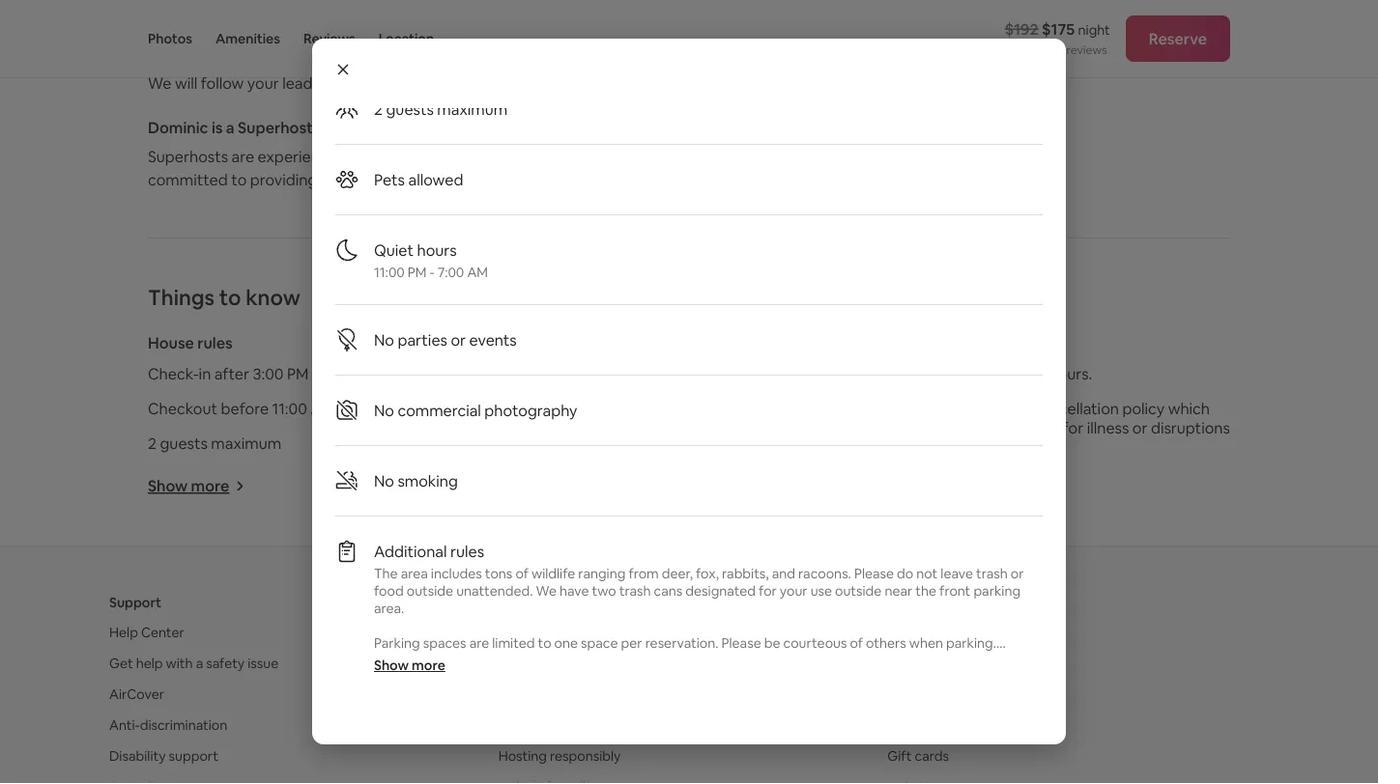 Task type: describe. For each thing, give the bounding box(es) containing it.
gift
[[888, 748, 912, 766]]

follow
[[201, 73, 244, 93]]

checkout
[[148, 399, 217, 419]]

protect
[[751, 0, 792, 12]]

of inside to protect your payment, never transfer money or communicate outside of the airbnb website or app.
[[907, 13, 918, 28]]

-
[[430, 264, 435, 281]]

know
[[246, 284, 300, 311]]

0 horizontal spatial confetti
[[469, 687, 519, 705]]

dominic
[[148, 118, 208, 137]]

1 vertical spatial stay.
[[785, 722, 813, 739]]

review the host's full cancellation policy which applies even if you cancel for illness or disruptions caused by covid-19.
[[880, 399, 1230, 457]]

guests.
[[426, 170, 478, 190]]

your left dogs
[[457, 722, 485, 739]]

review
[[880, 399, 930, 419]]

smoke alarm
[[514, 434, 606, 453]]

to inside dominic is a superhost superhosts are experienced, highly rated hosts who are committed to providing great stays for guests.
[[231, 170, 247, 190]]

the inside the review the host's full cancellation policy which applies even if you cancel for illness or disruptions caused by covid-19.
[[934, 399, 958, 419]]

help
[[136, 655, 163, 673]]

dominic is a superhost superhosts are experienced, highly rated hosts who are committed to providing great stays for guests.
[[148, 118, 540, 190]]

airbnb for airbnb
[[888, 594, 931, 611]]

spaces
[[423, 635, 466, 652]]

quiet
[[374, 240, 414, 260]]

hosts
[[441, 147, 480, 166]]

racoons.
[[798, 565, 851, 583]]

check-in after 3:00 pm
[[148, 364, 309, 384]]

maximum inside additional rules the area includes tons of wildlife ranging from deer, fox, rabbits, and racoons. please do not leave trash or food outside unattended. we have two trash cans designated for your use outside near the front parking area. parking spaces are limited to one space per reservation. please be courteous of others when parking. please refrain from using glitter or confetti on the property. an extra $25 cleaning fee will be accessed in the event glitter or confetti is found in or around your space during your stay. we welcome your dogs with a two-dog maximum and $50 fee per stay. we provide doggy bags, located in the kitchen drawers of your unit. please be sure to pick up after your pet at all times, keep them on a leash when outside and do not allow them on the furniture.
[[620, 722, 681, 739]]

up
[[714, 739, 730, 757]]

amenities button
[[215, 0, 280, 77]]

will inside additional rules the area includes tons of wildlife ranging from deer, fox, rabbits, and racoons. please do not leave trash or food outside unattended. we have two trash cans designated for your use outside near the front parking area. parking spaces are limited to one space per reservation. please be courteous of others when parking. please refrain from using glitter or confetti on the property. an extra $25 cleaning fee will be accessed in the event glitter or confetti is found in or around your space during your stay. we welcome your dogs with a two-dog maximum and $50 fee per stay. we provide doggy bags, located in the kitchen drawers of your unit. please be sure to pick up after your pet at all times, keep them on a leash when outside and do not allow them on the furniture.
[[903, 670, 923, 687]]

sure
[[639, 739, 665, 757]]

0 vertical spatial show
[[148, 477, 188, 496]]

disruptions
[[1151, 418, 1230, 438]]

we left all
[[816, 722, 837, 739]]

1 vertical spatial guests
[[160, 434, 208, 453]]

keep
[[894, 739, 925, 757]]

in right located
[[1020, 722, 1031, 739]]

to left pick at the bottom
[[668, 739, 682, 757]]

rules for additional
[[450, 542, 484, 562]]

house rules
[[148, 333, 233, 353]]

please down parking
[[374, 670, 414, 687]]

wildlife
[[532, 565, 575, 583]]

show more button inside house rules dialog
[[374, 656, 445, 676]]

or down one
[[570, 670, 584, 687]]

newsroom link
[[888, 624, 955, 642]]

for inside dominic is a superhost superhosts are experienced, highly rated hosts who are committed to providing great stays for guests.
[[402, 170, 423, 190]]

support
[[169, 748, 218, 766]]

have
[[560, 583, 589, 600]]

1 vertical spatial pm
[[287, 364, 309, 384]]

1 vertical spatial do
[[487, 757, 504, 774]]

allow
[[531, 757, 563, 774]]

device
[[708, 364, 755, 384]]

hosting responsibly link
[[498, 748, 621, 766]]

welcome
[[398, 722, 454, 739]]

pm inside quiet hours 11:00 pm - 7:00 am
[[408, 264, 427, 281]]

1 horizontal spatial not
[[916, 565, 938, 583]]

2 guests maximum inside house rules dialog
[[374, 99, 508, 119]]

things
[[148, 284, 215, 311]]

we down event
[[374, 722, 395, 739]]

pet
[[797, 739, 819, 757]]

highly
[[354, 147, 396, 166]]

outside right food
[[407, 583, 453, 600]]

0 vertical spatial per
[[621, 635, 642, 652]]

reservation.
[[645, 635, 719, 652]]

or left app.
[[780, 28, 791, 43]]

your inside to protect your payment, never transfer money or communicate outside of the airbnb website or app.
[[794, 0, 818, 12]]

0 horizontal spatial maximum
[[211, 434, 281, 453]]

two
[[592, 583, 616, 600]]

aircover link
[[109, 686, 164, 704]]

bags,
[[933, 722, 967, 739]]

0 vertical spatial maximum
[[437, 99, 508, 119]]

a inside dominic is a superhost superhosts are experienced, highly rated hosts who are committed to providing great stays for guests.
[[226, 118, 235, 137]]

pets
[[374, 170, 405, 189]]

or left around
[[588, 687, 601, 705]]

1 vertical spatial from
[[460, 670, 491, 687]]

of right drawers
[[500, 739, 513, 757]]

is inside dominic is a superhost superhosts are experienced, highly rated hosts who are committed to providing great stays for guests.
[[212, 118, 223, 137]]

0 horizontal spatial alarm
[[566, 434, 606, 453]]

we left have
[[536, 583, 557, 600]]

2 vertical spatial and
[[461, 757, 484, 774]]

in down house rules
[[199, 364, 211, 384]]

1 horizontal spatial per
[[761, 722, 782, 739]]

center
[[141, 624, 184, 642]]

0 horizontal spatial space
[[581, 635, 618, 652]]

0 horizontal spatial trash
[[619, 583, 651, 600]]

parking
[[974, 583, 1021, 600]]

full
[[1009, 399, 1030, 419]]

1 horizontal spatial and
[[684, 722, 708, 739]]

providing
[[250, 170, 317, 190]]

please right racoons.
[[854, 565, 894, 583]]

or down protect on the top of the page
[[775, 13, 786, 28]]

by
[[934, 437, 952, 457]]

an
[[743, 670, 760, 687]]

your left home
[[544, 624, 571, 642]]

to left one
[[538, 635, 551, 652]]

2 horizontal spatial are
[[517, 147, 540, 166]]

features
[[919, 655, 970, 673]]

please up an
[[721, 635, 761, 652]]

your up follow
[[200, 44, 233, 64]]

airbnb your home
[[498, 624, 610, 642]]

25
[[1051, 43, 1064, 58]]

1 horizontal spatial space
[[682, 687, 719, 705]]

airbnb for airbnb your home
[[498, 624, 541, 642]]

0 horizontal spatial glitter
[[412, 687, 450, 705]]

guests inside house rules dialog
[[386, 99, 434, 119]]

in right "found"
[[574, 687, 585, 705]]

at
[[822, 739, 834, 757]]

furniture.
[[645, 757, 702, 774]]

the left kitchen
[[374, 739, 395, 757]]

covid-
[[955, 437, 1009, 457]]

hosting for hosting responsibly
[[498, 748, 547, 766]]

0 vertical spatial stay.
[[795, 687, 824, 705]]

the left furniture.
[[621, 757, 642, 774]]

48
[[1028, 364, 1046, 384]]

cancellation inside the review the host's full cancellation policy which applies even if you cancel for illness or disruptions caused by covid-19.
[[1033, 399, 1119, 419]]

or up welcome
[[453, 687, 466, 705]]

of left others
[[850, 635, 863, 652]]

with inside additional rules the area includes tons of wildlife ranging from deer, fox, rabbits, and racoons. please do not leave trash or food outside unattended. we have two trash cans designated for your use outside near the front parking area. parking spaces are limited to one space per reservation. please be courteous of others when parking. please refrain from using glitter or confetti on the property. an extra $25 cleaning fee will be accessed in the event glitter or confetti is found in or around your space during your stay. we welcome your dogs with a two-dog maximum and $50 fee per stay. we provide doggy bags, located in the kitchen drawers of your unit. please be sure to pick up after your pet at all times, keep them on a leash when outside and do not allow them on the furniture.
[[522, 722, 549, 739]]

to left know
[[219, 284, 241, 311]]

3:00
[[253, 364, 284, 384]]

your right around
[[651, 687, 679, 705]]

1 horizontal spatial trash
[[976, 565, 1008, 583]]

all
[[837, 739, 850, 757]]

1 horizontal spatial them
[[928, 739, 961, 757]]

0 vertical spatial and
[[772, 565, 795, 583]]

for left 48
[[1004, 364, 1024, 384]]

7:00
[[438, 264, 464, 281]]

&
[[564, 333, 575, 353]]

1 horizontal spatial fee
[[880, 670, 900, 687]]

area.
[[374, 600, 404, 618]]

or left events
[[451, 330, 466, 350]]

1 horizontal spatial glitter
[[530, 670, 568, 687]]

0 vertical spatial with
[[166, 655, 193, 673]]

your right an
[[765, 687, 793, 705]]

home
[[574, 624, 610, 642]]

you
[[984, 418, 1010, 438]]

0 vertical spatial more
[[191, 477, 229, 496]]

get
[[109, 655, 133, 673]]

$192 $175 night 25 reviews
[[1005, 19, 1110, 58]]

anti-discrimination
[[109, 717, 227, 735]]

camera/recording
[[576, 364, 704, 384]]

anti-discrimination link
[[109, 717, 227, 735]]

gift cards link
[[888, 748, 949, 766]]

1 vertical spatial 2
[[148, 434, 157, 453]]

0 horizontal spatial when
[[374, 757, 408, 774]]

0 horizontal spatial fee
[[737, 722, 758, 739]]

transfer
[[906, 0, 948, 12]]

is inside additional rules the area includes tons of wildlife ranging from deer, fox, rabbits, and racoons. please do not leave trash or food outside unattended. we have two trash cans designated for your use outside near the front parking area. parking spaces are limited to one space per reservation. please be courteous of others when parking. please refrain from using glitter or confetti on the property. an extra $25 cleaning fee will be accessed in the event glitter or confetti is found in or around your space during your stay. we welcome your dogs with a two-dog maximum and $50 fee per stay. we provide doggy bags, located in the kitchen drawers of your unit. please be sure to pick up after your pet at all times, keep them on a leash when outside and do not allow them on the furniture.
[[522, 687, 531, 705]]

the down reservation.
[[658, 670, 679, 687]]

0 horizontal spatial them
[[566, 757, 599, 774]]

0 vertical spatial show more
[[148, 477, 229, 496]]

issue
[[248, 655, 279, 673]]

caused
[[880, 437, 931, 457]]

no for no parties or events
[[374, 330, 394, 350]]

courteous
[[783, 635, 847, 652]]

$175
[[1042, 19, 1075, 39]]

1 vertical spatial am
[[311, 399, 334, 419]]

rabbits,
[[722, 565, 769, 583]]

safety & property
[[514, 333, 643, 353]]

2 vertical spatial be
[[620, 739, 636, 757]]

additional
[[374, 542, 447, 562]]

11:00 for pm
[[374, 264, 405, 281]]

for inside additional rules the area includes tons of wildlife ranging from deer, fox, rabbits, and racoons. please do not leave trash or food outside unattended. we have two trash cans designated for your use outside near the front parking area. parking spaces are limited to one space per reservation. please be courteous of others when parking. please refrain from using glitter or confetti on the property. an extra $25 cleaning fee will be accessed in the event glitter or confetti is found in or around your space during your stay. we welcome your dogs with a two-dog maximum and $50 fee per stay. we provide doggy bags, located in the kitchen drawers of your unit. please be sure to pick up after your pet at all times, keep them on a leash when outside and do not allow them on the furniture.
[[759, 583, 777, 600]]

parking
[[374, 635, 420, 652]]

security camera/recording device
[[514, 364, 755, 384]]

which
[[1168, 399, 1210, 419]]

$25
[[798, 670, 822, 687]]



Task type: locate. For each thing, give the bounding box(es) containing it.
committed
[[148, 170, 228, 190]]

0 vertical spatial hosting
[[498, 594, 548, 611]]

help center link
[[109, 624, 184, 642]]

house
[[148, 333, 194, 353]]

1 horizontal spatial from
[[629, 565, 659, 583]]

1 hosting from the top
[[498, 594, 548, 611]]

0 vertical spatial after
[[214, 364, 249, 384]]

app.
[[794, 28, 817, 43]]

stay. left cleaning at bottom right
[[795, 687, 824, 705]]

outside right use
[[835, 583, 882, 600]]

am right the before
[[311, 399, 334, 419]]

checkout before 11:00 am
[[148, 399, 334, 419]]

2 horizontal spatial on
[[964, 739, 980, 757]]

or right illness
[[1133, 418, 1148, 438]]

1 horizontal spatial maximum
[[437, 99, 508, 119]]

no for no commercial photography
[[374, 401, 394, 420]]

1 horizontal spatial pm
[[408, 264, 427, 281]]

night
[[1078, 21, 1110, 38]]

outside inside to protect your payment, never transfer money or communicate outside of the airbnb website or app.
[[865, 13, 905, 28]]

unattended.
[[456, 583, 533, 600]]

in right accessed
[[1006, 670, 1017, 687]]

the inside to protect your payment, never transfer money or communicate outside of the airbnb website or app.
[[921, 13, 939, 28]]

confetti up dogs
[[469, 687, 519, 705]]

on
[[639, 670, 655, 687], [964, 739, 980, 757], [602, 757, 618, 774]]

more down checkout
[[191, 477, 229, 496]]

0 horizontal spatial show more button
[[148, 477, 245, 496]]

11:00 inside quiet hours 11:00 pm - 7:00 am
[[374, 264, 405, 281]]

money
[[735, 13, 772, 28]]

1 horizontal spatial am
[[467, 264, 488, 281]]

show more button down checkout
[[148, 477, 245, 496]]

your left use
[[780, 583, 808, 600]]

show inside button
[[374, 657, 409, 675]]

carbon
[[514, 399, 567, 419]]

0 vertical spatial 2
[[374, 99, 383, 119]]

show down parking
[[374, 657, 409, 675]]

food
[[374, 583, 404, 600]]

glitter up welcome
[[412, 687, 450, 705]]

will
[[175, 73, 197, 93], [903, 670, 923, 687]]

a left "superhost"
[[226, 118, 235, 137]]

after inside additional rules the area includes tons of wildlife ranging from deer, fox, rabbits, and racoons. please do not leave trash or food outside unattended. we have two trash cans designated for your use outside near the front parking area. parking spaces are limited to one space per reservation. please be courteous of others when parking. please refrain from using glitter or confetti on the property. an extra $25 cleaning fee will be accessed in the event glitter or confetti is found in or around your space during your stay. we welcome your dogs with a two-dog maximum and $50 fee per stay. we provide doggy bags, located in the kitchen drawers of your unit. please be sure to pick up after your pet at all times, keep them on a leash when outside and do not allow them on the furniture.
[[733, 739, 763, 757]]

your left pet
[[766, 739, 794, 757]]

2 inside house rules dialog
[[374, 99, 383, 119]]

the right accessed
[[1020, 670, 1041, 687]]

with right dogs
[[522, 722, 549, 739]]

confetti
[[587, 670, 636, 687], [469, 687, 519, 705]]

1 horizontal spatial will
[[903, 670, 923, 687]]

when up the new features
[[909, 635, 943, 652]]

no for no smoking
[[374, 471, 394, 491]]

superhosts
[[148, 147, 228, 166]]

if
[[971, 418, 981, 438]]

hosting
[[498, 594, 548, 611], [498, 748, 547, 766]]

hosting down 'tons'
[[498, 594, 548, 611]]

0 horizontal spatial are
[[232, 147, 254, 166]]

your left unit.
[[516, 739, 544, 757]]

0 horizontal spatial pm
[[287, 364, 309, 384]]

stays
[[362, 170, 399, 190]]

0 horizontal spatial 11:00
[[272, 399, 307, 419]]

1 vertical spatial cancellation
[[1033, 399, 1119, 419]]

quiet hours 11:00 pm - 7:00 am
[[374, 240, 488, 281]]

leave
[[941, 565, 973, 583]]

trash right the leave
[[976, 565, 1008, 583]]

them right keep
[[928, 739, 961, 757]]

be left sure
[[620, 739, 636, 757]]

is right dominic
[[212, 118, 223, 137]]

pm
[[408, 264, 427, 281], [287, 364, 309, 384]]

unit.
[[547, 739, 574, 757]]

additional rules the area includes tons of wildlife ranging from deer, fox, rabbits, and racoons. please do not leave trash or food outside unattended. we have two trash cans designated for your use outside near the front parking area. parking spaces are limited to one space per reservation. please be courteous of others when parking. please refrain from using glitter or confetti on the property. an extra $25 cleaning fee will be accessed in the event glitter or confetti is found in or around your space during your stay. we welcome your dogs with a two-dog maximum and $50 fee per stay. we provide doggy bags, located in the kitchen drawers of your unit. please be sure to pick up after your pet at all times, keep them on a leash when outside and do not allow them on the furniture.
[[374, 542, 1044, 774]]

0 horizontal spatial show more
[[148, 477, 229, 496]]

we inside during your stay we will follow your lead!
[[148, 73, 171, 93]]

1 vertical spatial airbnb
[[888, 594, 931, 611]]

0 horizontal spatial more
[[191, 477, 229, 496]]

includes
[[431, 565, 482, 583]]

1 vertical spatial fee
[[737, 722, 758, 739]]

great
[[321, 170, 359, 190]]

refrain
[[417, 670, 457, 687]]

hosting for hosting
[[498, 594, 548, 611]]

gift cards
[[888, 748, 949, 766]]

help center
[[109, 624, 184, 642]]

rated
[[399, 147, 438, 166]]

0 horizontal spatial show
[[148, 477, 188, 496]]

1 vertical spatial more
[[412, 657, 445, 675]]

airbnb up newsroom link
[[888, 594, 931, 611]]

1 horizontal spatial when
[[909, 635, 943, 652]]

0 vertical spatial is
[[212, 118, 223, 137]]

photos
[[148, 30, 192, 47]]

area
[[401, 565, 428, 583]]

rules inside additional rules the area includes tons of wildlife ranging from deer, fox, rabbits, and racoons. please do not leave trash or food outside unattended. we have two trash cans designated for your use outside near the front parking area. parking spaces are limited to one space per reservation. please be courteous of others when parking. please refrain from using glitter or confetti on the property. an extra $25 cleaning fee will be accessed in the event glitter or confetti is found in or around your space during your stay. we welcome your dogs with a two-dog maximum and $50 fee per stay. we provide doggy bags, located in the kitchen drawers of your unit. please be sure to pick up after your pet at all times, keep them on a leash when outside and do not allow them on the furniture.
[[450, 542, 484, 562]]

1 horizontal spatial be
[[764, 635, 780, 652]]

1 vertical spatial rules
[[450, 542, 484, 562]]

tons
[[485, 565, 513, 583]]

1 vertical spatial be
[[926, 670, 942, 687]]

more down spaces
[[412, 657, 445, 675]]

19.
[[1009, 437, 1028, 457]]

3 no from the top
[[374, 471, 394, 491]]

0 vertical spatial am
[[467, 264, 488, 281]]

we down during
[[148, 73, 171, 93]]

2 no from the top
[[374, 401, 394, 420]]

0 horizontal spatial 2 guests maximum
[[148, 434, 281, 453]]

no left parties
[[374, 330, 394, 350]]

or right the leave
[[1011, 565, 1024, 583]]

1 horizontal spatial confetti
[[587, 670, 636, 687]]

per right home
[[621, 635, 642, 652]]

property
[[578, 333, 643, 353]]

space up $50
[[682, 687, 719, 705]]

0 horizontal spatial guests
[[160, 434, 208, 453]]

please right unit.
[[577, 739, 617, 757]]

provide
[[840, 722, 887, 739]]

1 vertical spatial 2 guests maximum
[[148, 434, 281, 453]]

on down dog
[[602, 757, 618, 774]]

0 vertical spatial alarm
[[645, 399, 685, 419]]

1 no from the top
[[374, 330, 394, 350]]

parking.
[[946, 635, 996, 652]]

1 vertical spatial no
[[374, 401, 394, 420]]

1 vertical spatial show more button
[[374, 656, 445, 676]]

1 horizontal spatial on
[[639, 670, 655, 687]]

free cancellation for 48 hours.
[[880, 364, 1092, 384]]

after up checkout before 11:00 am
[[214, 364, 249, 384]]

rules up the check-in after 3:00 pm
[[197, 333, 233, 353]]

more inside button
[[412, 657, 445, 675]]

1 vertical spatial alarm
[[566, 434, 606, 453]]

0 horizontal spatial cancellation
[[914, 364, 1000, 384]]

show more button down parking
[[374, 656, 445, 676]]

2 horizontal spatial be
[[926, 670, 942, 687]]

1 horizontal spatial 2
[[374, 99, 383, 119]]

the left if
[[934, 399, 958, 419]]

security
[[514, 364, 572, 384]]

a
[[226, 118, 235, 137], [196, 655, 203, 673], [552, 722, 560, 739], [983, 739, 990, 757]]

events
[[469, 330, 517, 350]]

fee right $50
[[737, 722, 758, 739]]

1 horizontal spatial 2 guests maximum
[[374, 99, 508, 119]]

responsibly
[[550, 748, 621, 766]]

policy
[[1122, 399, 1165, 419]]

lead!
[[282, 73, 316, 93]]

1 horizontal spatial is
[[522, 687, 531, 705]]

from left deer,
[[629, 565, 659, 583]]

allowed
[[408, 170, 463, 189]]

outside down never
[[865, 13, 905, 28]]

2 guests maximum down checkout before 11:00 am
[[148, 434, 281, 453]]

disability support link
[[109, 748, 218, 766]]

of right 'tons'
[[516, 565, 529, 583]]

dogs
[[488, 722, 519, 739]]

no commercial photography
[[374, 401, 577, 420]]

fee down others
[[880, 670, 900, 687]]

0 horizontal spatial airbnb
[[498, 624, 541, 642]]

1 horizontal spatial 11:00
[[374, 264, 405, 281]]

1 vertical spatial maximum
[[211, 434, 281, 453]]

1 horizontal spatial with
[[522, 722, 549, 739]]

do left the leave
[[897, 565, 914, 583]]

use
[[811, 583, 832, 600]]

0 vertical spatial be
[[764, 635, 780, 652]]

guests up 'rated'
[[386, 99, 434, 119]]

2 horizontal spatial maximum
[[620, 722, 681, 739]]

and
[[772, 565, 795, 583], [684, 722, 708, 739], [461, 757, 484, 774]]

0 vertical spatial show more button
[[148, 477, 245, 496]]

do down dogs
[[487, 757, 504, 774]]

2 vertical spatial airbnb
[[498, 624, 541, 642]]

near
[[885, 583, 913, 600]]

1 horizontal spatial cancellation
[[1033, 399, 1119, 419]]

confetti down home
[[587, 670, 636, 687]]

after
[[214, 364, 249, 384], [733, 739, 763, 757]]

0 vertical spatial guests
[[386, 99, 434, 119]]

glitter
[[530, 670, 568, 687], [412, 687, 450, 705]]

commercial
[[398, 401, 481, 420]]

a left 'safety'
[[196, 655, 203, 673]]

0 horizontal spatial not
[[507, 757, 528, 774]]

0 horizontal spatial and
[[461, 757, 484, 774]]

airbnb
[[941, 13, 978, 28], [888, 594, 931, 611], [498, 624, 541, 642]]

no left "smoking"
[[374, 471, 394, 491]]

superhost
[[238, 118, 313, 137]]

1 vertical spatial not
[[507, 757, 528, 774]]

get help with a safety issue
[[109, 655, 279, 673]]

and right kitchen
[[461, 757, 484, 774]]

free
[[880, 364, 911, 384]]

pm right 3:00
[[287, 364, 309, 384]]

not left allow
[[507, 757, 528, 774]]

cancellation down the hours.
[[1033, 399, 1119, 419]]

the right near
[[916, 583, 937, 600]]

house rules dialog
[[312, 0, 1066, 774]]

show more inside house rules dialog
[[374, 657, 445, 675]]

more
[[191, 477, 229, 496], [412, 657, 445, 675]]

with
[[166, 655, 193, 673], [522, 722, 549, 739]]

no left commercial
[[374, 401, 394, 420]]

1 horizontal spatial alarm
[[645, 399, 685, 419]]

things to know
[[148, 284, 300, 311]]

of down "transfer"
[[907, 13, 918, 28]]

0 horizontal spatial be
[[620, 739, 636, 757]]

1 horizontal spatial airbnb
[[888, 594, 931, 611]]

pets allowed
[[374, 170, 463, 189]]

in
[[199, 364, 211, 384], [1006, 670, 1017, 687], [574, 687, 585, 705], [1020, 722, 1031, 739]]

rules for house
[[197, 333, 233, 353]]

11:00 down quiet
[[374, 264, 405, 281]]

2 vertical spatial no
[[374, 471, 394, 491]]

show down checkout
[[148, 477, 188, 496]]

will inside during your stay we will follow your lead!
[[175, 73, 197, 93]]

safety
[[514, 333, 561, 353]]

1 horizontal spatial do
[[897, 565, 914, 583]]

per
[[621, 635, 642, 652], [761, 722, 782, 739]]

am right the 7:00
[[467, 264, 488, 281]]

will down others
[[903, 670, 923, 687]]

outside down welcome
[[411, 757, 458, 774]]

0 horizontal spatial per
[[621, 635, 642, 652]]

not
[[916, 565, 938, 583], [507, 757, 528, 774]]

or inside the review the host's full cancellation policy which applies even if you cancel for illness or disruptions caused by covid-19.
[[1133, 418, 1148, 438]]

new
[[888, 655, 916, 673]]

0 vertical spatial pm
[[408, 264, 427, 281]]

2 hosting from the top
[[498, 748, 547, 766]]

guests
[[386, 99, 434, 119], [160, 434, 208, 453]]

hosting down dogs
[[498, 748, 547, 766]]

reviews
[[303, 30, 355, 47]]

am inside quiet hours 11:00 pm - 7:00 am
[[467, 264, 488, 281]]

0 vertical spatial not
[[916, 565, 938, 583]]

your down the stay
[[247, 73, 279, 93]]

after right the up
[[733, 739, 763, 757]]

guests down checkout
[[160, 434, 208, 453]]

1 vertical spatial hosting
[[498, 748, 547, 766]]

0 vertical spatial 11:00
[[374, 264, 405, 281]]

0 vertical spatial space
[[581, 635, 618, 652]]

2 up the highly
[[374, 99, 383, 119]]

to left providing
[[231, 170, 247, 190]]

carbon monoxide alarm
[[514, 399, 685, 419]]

show more down checkout
[[148, 477, 229, 496]]

airbnb your home link
[[498, 624, 610, 642]]

1 horizontal spatial more
[[412, 657, 445, 675]]

newsroom
[[888, 624, 955, 642]]

trash right 'two'
[[619, 583, 651, 600]]

fee
[[880, 670, 900, 687], [737, 722, 758, 739]]

0 horizontal spatial 2
[[148, 434, 157, 453]]

maximum
[[437, 99, 508, 119], [211, 434, 281, 453], [620, 722, 681, 739]]

airbnb down "transfer"
[[941, 13, 978, 28]]

rules
[[197, 333, 233, 353], [450, 542, 484, 562]]

for down 'rated'
[[402, 170, 423, 190]]

be up extra
[[764, 635, 780, 652]]

designated
[[686, 583, 756, 600]]

the down "transfer"
[[921, 13, 939, 28]]

on down reservation.
[[639, 670, 655, 687]]

0 vertical spatial rules
[[197, 333, 233, 353]]

a left leash
[[983, 739, 990, 757]]

get help with a safety issue link
[[109, 655, 279, 673]]

are
[[232, 147, 254, 166], [517, 147, 540, 166], [469, 635, 489, 652]]

0 horizontal spatial am
[[311, 399, 334, 419]]

0 vertical spatial will
[[175, 73, 197, 93]]

11:00 for am
[[272, 399, 307, 419]]

from left 'using'
[[460, 670, 491, 687]]

0 horizontal spatial after
[[214, 364, 249, 384]]

a left two-
[[552, 722, 560, 739]]

for right the designated at the bottom
[[759, 583, 777, 600]]

airbnb inside to protect your payment, never transfer money or communicate outside of the airbnb website or app.
[[941, 13, 978, 28]]

1 vertical spatial and
[[684, 722, 708, 739]]

per left pet
[[761, 722, 782, 739]]

your up "communicate"
[[794, 0, 818, 12]]

1 horizontal spatial show
[[374, 657, 409, 675]]

photography
[[485, 401, 577, 420]]

around
[[604, 687, 648, 705]]

0 vertical spatial do
[[897, 565, 914, 583]]

no smoking
[[374, 471, 458, 491]]

0 horizontal spatial on
[[602, 757, 618, 774]]

maximum up hosts
[[437, 99, 508, 119]]

cancellation up host's
[[914, 364, 1000, 384]]

two-
[[562, 722, 592, 739]]

cancel
[[1013, 418, 1060, 438]]

is left "found"
[[522, 687, 531, 705]]

are left limited
[[469, 635, 489, 652]]

are inside additional rules the area includes tons of wildlife ranging from deer, fox, rabbits, and racoons. please do not leave trash or food outside unattended. we have two trash cans designated for your use outside near the front parking area. parking spaces are limited to one space per reservation. please be courteous of others when parking. please refrain from using glitter or confetti on the property. an extra $25 cleaning fee will be accessed in the event glitter or confetti is found in or around your space during your stay. we welcome your dogs with a two-dog maximum and $50 fee per stay. we provide doggy bags, located in the kitchen drawers of your unit. please be sure to pick up after your pet at all times, keep them on a leash when outside and do not allow them on the furniture.
[[469, 635, 489, 652]]

0 horizontal spatial do
[[487, 757, 504, 774]]

ranging
[[578, 565, 626, 583]]

using
[[494, 670, 527, 687]]

0 vertical spatial cancellation
[[914, 364, 1000, 384]]

1 vertical spatial will
[[903, 670, 923, 687]]

doggy
[[890, 722, 930, 739]]

1 horizontal spatial are
[[469, 635, 489, 652]]

discrimination
[[140, 717, 227, 735]]

1 vertical spatial show more
[[374, 657, 445, 675]]

0 vertical spatial when
[[909, 635, 943, 652]]

when down welcome
[[374, 757, 408, 774]]

0 horizontal spatial is
[[212, 118, 223, 137]]

for inside the review the host's full cancellation policy which applies even if you cancel for illness or disruptions caused by covid-19.
[[1063, 418, 1084, 438]]

2 guests maximum up hosts
[[374, 99, 508, 119]]

even
[[934, 418, 968, 438]]

is
[[212, 118, 223, 137], [522, 687, 531, 705]]

support
[[109, 594, 161, 611]]

1 horizontal spatial rules
[[450, 542, 484, 562]]

hosting responsibly
[[498, 748, 621, 766]]



Task type: vqa. For each thing, say whether or not it's contained in the screenshot.
kitchen
yes



